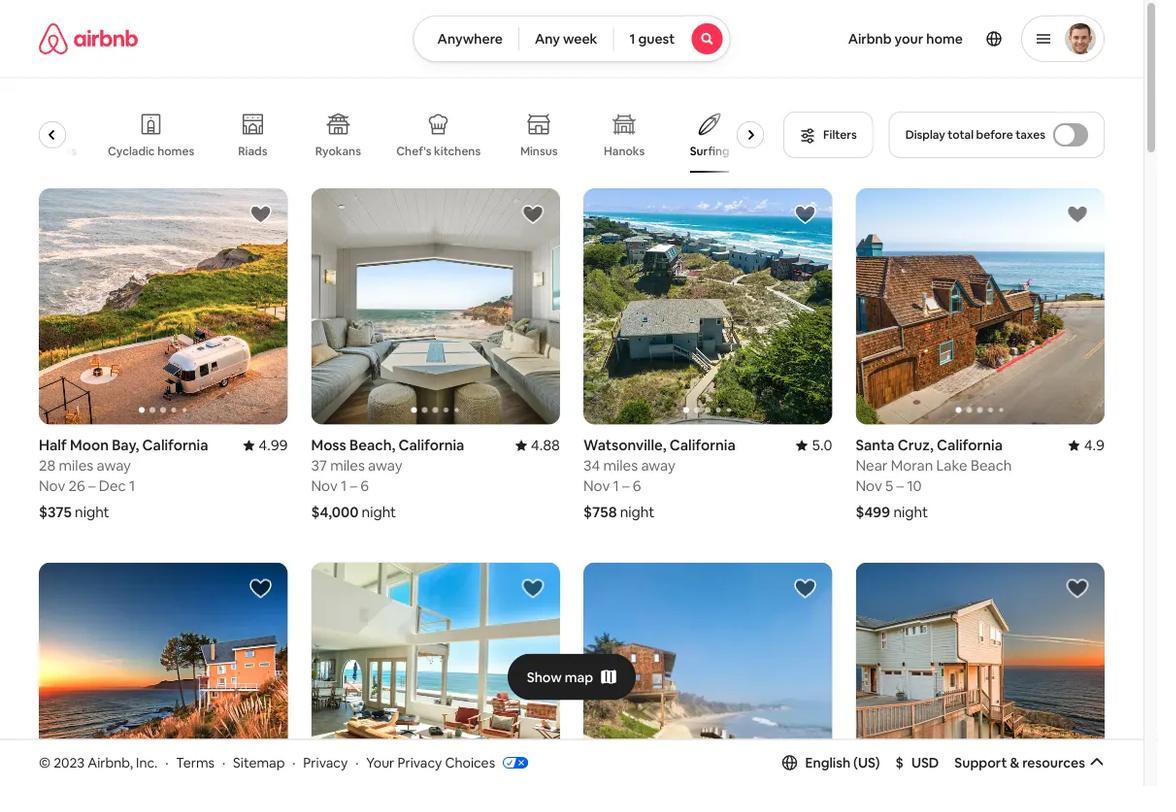 Task type: locate. For each thing, give the bounding box(es) containing it.
1 california from the left
[[142, 436, 208, 455]]

6 inside watsonville, california 34 miles away nov 1 – 6 $758 night
[[633, 477, 641, 496]]

before
[[976, 127, 1013, 142]]

· right terms
[[222, 754, 225, 771]]

homes
[[157, 144, 194, 159]]

privacy link
[[303, 754, 348, 771]]

away up "dec"
[[97, 456, 131, 475]]

cycladic
[[108, 144, 155, 159]]

1 right "dec"
[[129, 477, 135, 496]]

None search field
[[413, 16, 730, 62]]

3 – from the left
[[622, 477, 630, 496]]

3 california from the left
[[670, 436, 736, 455]]

· right inc.
[[165, 754, 168, 771]]

group
[[4, 97, 772, 173], [39, 188, 288, 425], [311, 188, 560, 425], [583, 188, 832, 425], [856, 188, 1105, 425], [39, 563, 288, 786], [311, 563, 560, 786], [583, 563, 832, 786], [856, 563, 1105, 786]]

california
[[142, 436, 208, 455], [398, 436, 464, 455], [670, 436, 736, 455], [937, 436, 1003, 455]]

none search field containing anywhere
[[413, 16, 730, 62]]

english (us) button
[[782, 754, 880, 772]]

2 horizontal spatial away
[[641, 456, 675, 475]]

28
[[39, 456, 56, 475]]

away inside watsonville, california 34 miles away nov 1 – 6 $758 night
[[641, 456, 675, 475]]

4 california from the left
[[937, 436, 1003, 455]]

airbnb,
[[88, 754, 133, 771]]

2 privacy from the left
[[397, 754, 442, 771]]

6 down "watsonville,"
[[633, 477, 641, 496]]

1 horizontal spatial miles
[[330, 456, 365, 475]]

0 horizontal spatial away
[[97, 456, 131, 475]]

– down "watsonville,"
[[622, 477, 630, 496]]

away
[[97, 456, 131, 475], [368, 456, 402, 475], [641, 456, 675, 475]]

©
[[39, 754, 51, 771]]

terms link
[[176, 754, 215, 771]]

cycladic homes
[[108, 144, 194, 159]]

privacy left the your
[[303, 754, 348, 771]]

beach
[[971, 456, 1012, 475]]

1 horizontal spatial privacy
[[397, 754, 442, 771]]

2 – from the left
[[350, 477, 357, 496]]

california right bay,
[[142, 436, 208, 455]]

terms
[[176, 754, 215, 771]]

your
[[895, 30, 923, 48]]

$4,000
[[311, 503, 359, 522]]

4.9 out of 5 average rating image
[[1068, 436, 1105, 455]]

nov down 37
[[311, 477, 338, 496]]

0 horizontal spatial privacy
[[303, 754, 348, 771]]

pianos
[[41, 144, 77, 159]]

1 horizontal spatial add to wishlist: whitethorn, california image
[[1066, 577, 1089, 601]]

dec
[[99, 477, 126, 496]]

1 guest
[[629, 30, 675, 48]]

surfing
[[690, 144, 729, 159]]

nov inside moss beach, california 37 miles away nov 1 – 6 $4,000 night
[[311, 477, 338, 496]]

night inside watsonville, california 34 miles away nov 1 – 6 $758 night
[[620, 503, 655, 522]]

4.99 out of 5 average rating image
[[243, 436, 288, 455]]

0 horizontal spatial 6
[[360, 477, 369, 496]]

1 horizontal spatial away
[[368, 456, 402, 475]]

0 horizontal spatial add to wishlist: whitethorn, california image
[[249, 577, 272, 601]]

night down 26
[[75, 503, 109, 522]]

1 horizontal spatial 6
[[633, 477, 641, 496]]

choices
[[445, 754, 495, 771]]

night right $4,000
[[362, 503, 396, 522]]

miles inside half moon bay, california 28 miles away nov 26 – dec 1 $375 night
[[59, 456, 93, 475]]

show map
[[527, 668, 593, 686]]

kitchens
[[434, 144, 481, 159]]

add to wishlist: whitethorn, california image
[[249, 577, 272, 601], [1066, 577, 1089, 601]]

4.9
[[1084, 436, 1105, 455]]

nov down 34 at the right bottom of page
[[583, 477, 610, 496]]

37
[[311, 456, 327, 475]]

nov inside santa cruz, california near moran lake beach nov 5 – 10 $499 night
[[856, 477, 882, 496]]

california right "watsonville,"
[[670, 436, 736, 455]]

filters button
[[783, 112, 873, 158]]

3 away from the left
[[641, 456, 675, 475]]

2 away from the left
[[368, 456, 402, 475]]

1 up $4,000
[[341, 477, 347, 496]]

4 night from the left
[[893, 503, 928, 522]]

2 night from the left
[[362, 503, 396, 522]]

privacy right the your
[[397, 754, 442, 771]]

–
[[88, 477, 96, 496], [350, 477, 357, 496], [622, 477, 630, 496], [897, 477, 904, 496]]

moss beach, california 37 miles away nov 1 – 6 $4,000 night
[[311, 436, 464, 522]]

4.88
[[531, 436, 560, 455]]

nov
[[39, 477, 65, 496], [311, 477, 338, 496], [583, 477, 610, 496], [856, 477, 882, 496]]

1 away from the left
[[97, 456, 131, 475]]

miles down moss
[[330, 456, 365, 475]]

34
[[583, 456, 600, 475]]

california right beach,
[[398, 436, 464, 455]]

4.99
[[258, 436, 288, 455]]

1
[[629, 30, 635, 48], [129, 477, 135, 496], [341, 477, 347, 496], [613, 477, 619, 496]]

inc.
[[136, 754, 158, 771]]

half
[[39, 436, 67, 455]]

riads
[[238, 144, 267, 159]]

usd
[[911, 754, 939, 772]]

2 horizontal spatial miles
[[603, 456, 638, 475]]

watsonville, california 34 miles away nov 1 – 6 $758 night
[[583, 436, 736, 522]]

santa
[[856, 436, 895, 455]]

4 – from the left
[[897, 477, 904, 496]]

grand
[[4, 144, 38, 159]]

santa cruz, california near moran lake beach nov 5 – 10 $499 night
[[856, 436, 1012, 522]]

nov left 5
[[856, 477, 882, 496]]

· left privacy link on the bottom
[[292, 754, 296, 771]]

2 california from the left
[[398, 436, 464, 455]]

1 inside watsonville, california 34 miles away nov 1 – 6 $758 night
[[613, 477, 619, 496]]

· left the your
[[355, 754, 359, 771]]

1 night from the left
[[75, 503, 109, 522]]

nov down 28
[[39, 477, 65, 496]]

– up $4,000
[[350, 477, 357, 496]]

california inside watsonville, california 34 miles away nov 1 – 6 $758 night
[[670, 436, 736, 455]]

1 privacy from the left
[[303, 754, 348, 771]]

– right 26
[[88, 477, 96, 496]]

add to wishlist: santa cruz, california image
[[1066, 203, 1089, 226]]

&
[[1010, 754, 1019, 772]]

3 miles from the left
[[603, 456, 638, 475]]

2 nov from the left
[[311, 477, 338, 496]]

moss
[[311, 436, 346, 455]]

display total before taxes button
[[889, 112, 1105, 158]]

– inside watsonville, california 34 miles away nov 1 – 6 $758 night
[[622, 477, 630, 496]]

1 6 from the left
[[360, 477, 369, 496]]

night down 10
[[893, 503, 928, 522]]

– right 5
[[897, 477, 904, 496]]

miles
[[59, 456, 93, 475], [330, 456, 365, 475], [603, 456, 638, 475]]

night inside santa cruz, california near moran lake beach nov 5 – 10 $499 night
[[893, 503, 928, 522]]

california up 'lake' at bottom
[[937, 436, 1003, 455]]

4.88 out of 5 average rating image
[[515, 436, 560, 455]]

2 6 from the left
[[633, 477, 641, 496]]

6 down beach,
[[360, 477, 369, 496]]

2 add to wishlist: whitethorn, california image from the left
[[1066, 577, 1089, 601]]

6 inside moss beach, california 37 miles away nov 1 – 6 $4,000 night
[[360, 477, 369, 496]]

2023
[[54, 754, 85, 771]]

night
[[75, 503, 109, 522], [362, 503, 396, 522], [620, 503, 655, 522], [893, 503, 928, 522]]

any week
[[535, 30, 597, 48]]

group containing grand pianos
[[4, 97, 772, 173]]

cruz,
[[898, 436, 934, 455]]

night right $758
[[620, 503, 655, 522]]

support
[[955, 754, 1007, 772]]

1 miles from the left
[[59, 456, 93, 475]]

2 miles from the left
[[330, 456, 365, 475]]

miles inside moss beach, california 37 miles away nov 1 – 6 $4,000 night
[[330, 456, 365, 475]]

3 night from the left
[[620, 503, 655, 522]]

0 horizontal spatial miles
[[59, 456, 93, 475]]

·
[[165, 754, 168, 771], [222, 754, 225, 771], [292, 754, 296, 771], [355, 754, 359, 771]]

4 nov from the left
[[856, 477, 882, 496]]

minsus
[[520, 144, 558, 159]]

1 inside moss beach, california 37 miles away nov 1 – 6 $4,000 night
[[341, 477, 347, 496]]

3 · from the left
[[292, 754, 296, 771]]

away down beach,
[[368, 456, 402, 475]]

1 up $758
[[613, 477, 619, 496]]

add to wishlist: ventura, california image
[[521, 577, 545, 601]]

miles up 26
[[59, 456, 93, 475]]

$758
[[583, 503, 617, 522]]

bay,
[[112, 436, 139, 455]]

3 nov from the left
[[583, 477, 610, 496]]

airbnb
[[848, 30, 892, 48]]

show
[[527, 668, 562, 686]]

anywhere
[[437, 30, 503, 48]]

1 nov from the left
[[39, 477, 65, 496]]

nov inside watsonville, california 34 miles away nov 1 – 6 $758 night
[[583, 477, 610, 496]]

moon
[[70, 436, 109, 455]]

1 – from the left
[[88, 477, 96, 496]]

california inside moss beach, california 37 miles away nov 1 – 6 $4,000 night
[[398, 436, 464, 455]]

1 left guest at the top right of page
[[629, 30, 635, 48]]

miles down "watsonville,"
[[603, 456, 638, 475]]

away down "watsonville,"
[[641, 456, 675, 475]]

lake
[[936, 456, 967, 475]]

$375
[[39, 503, 72, 522]]



Task type: vqa. For each thing, say whether or not it's contained in the screenshot.
fourth night from the left
yes



Task type: describe. For each thing, give the bounding box(es) containing it.
resources
[[1022, 754, 1085, 772]]

anywhere button
[[413, 16, 519, 62]]

moran
[[891, 456, 933, 475]]

filters
[[823, 127, 857, 142]]

2 · from the left
[[222, 754, 225, 771]]

– inside moss beach, california 37 miles away nov 1 – 6 $4,000 night
[[350, 477, 357, 496]]

add to wishlist: watsonville, california image
[[794, 203, 817, 226]]

sitemap link
[[233, 754, 285, 771]]

5
[[885, 477, 893, 496]]

miles inside watsonville, california 34 miles away nov 1 – 6 $758 night
[[603, 456, 638, 475]]

chef's kitchens
[[396, 144, 481, 159]]

display total before taxes
[[905, 127, 1045, 142]]

guest
[[638, 30, 675, 48]]

california inside half moon bay, california 28 miles away nov 26 – dec 1 $375 night
[[142, 436, 208, 455]]

show map button
[[507, 654, 636, 700]]

away inside half moon bay, california 28 miles away nov 26 – dec 1 $375 night
[[97, 456, 131, 475]]

5.0
[[812, 436, 832, 455]]

watsonville,
[[583, 436, 666, 455]]

your privacy choices link
[[366, 754, 528, 773]]

profile element
[[754, 0, 1105, 78]]

english
[[805, 754, 850, 772]]

week
[[563, 30, 597, 48]]

$499
[[856, 503, 890, 522]]

beach,
[[349, 436, 395, 455]]

10
[[907, 477, 922, 496]]

map
[[565, 668, 593, 686]]

26
[[68, 477, 85, 496]]

1 · from the left
[[165, 754, 168, 771]]

1 add to wishlist: whitethorn, california image from the left
[[249, 577, 272, 601]]

$ usd
[[896, 754, 939, 772]]

home
[[926, 30, 963, 48]]

add to wishlist: moss beach, california image
[[521, 203, 545, 226]]

night inside half moon bay, california 28 miles away nov 26 – dec 1 $375 night
[[75, 503, 109, 522]]

any week button
[[518, 16, 614, 62]]

airbnb your home
[[848, 30, 963, 48]]

grand pianos
[[4, 144, 77, 159]]

total
[[948, 127, 974, 142]]

1 inside "button"
[[629, 30, 635, 48]]

your privacy choices
[[366, 754, 495, 771]]

your
[[366, 754, 394, 771]]

support & resources button
[[955, 754, 1105, 772]]

4 · from the left
[[355, 754, 359, 771]]

away inside moss beach, california 37 miles away nov 1 – 6 $4,000 night
[[368, 456, 402, 475]]

hanoks
[[604, 144, 645, 159]]

airbnb your home link
[[836, 18, 975, 59]]

terms · sitemap · privacy
[[176, 754, 348, 771]]

1 inside half moon bay, california 28 miles away nov 26 – dec 1 $375 night
[[129, 477, 135, 496]]

add to wishlist: half moon bay, california image
[[249, 203, 272, 226]]

display
[[905, 127, 945, 142]]

– inside santa cruz, california near moran lake beach nov 5 – 10 $499 night
[[897, 477, 904, 496]]

english (us)
[[805, 754, 880, 772]]

add to wishlist: summerland, california image
[[794, 577, 817, 601]]

taxes
[[1016, 127, 1045, 142]]

california inside santa cruz, california near moran lake beach nov 5 – 10 $499 night
[[937, 436, 1003, 455]]

half moon bay, california 28 miles away nov 26 – dec 1 $375 night
[[39, 436, 208, 522]]

5.0 out of 5 average rating image
[[796, 436, 832, 455]]

ryokans
[[315, 144, 361, 159]]

– inside half moon bay, california 28 miles away nov 26 – dec 1 $375 night
[[88, 477, 96, 496]]

$
[[896, 754, 904, 772]]

nov inside half moon bay, california 28 miles away nov 26 – dec 1 $375 night
[[39, 477, 65, 496]]

1 guest button
[[613, 16, 730, 62]]

near
[[856, 456, 888, 475]]

sitemap
[[233, 754, 285, 771]]

chef's
[[396, 144, 431, 159]]

any
[[535, 30, 560, 48]]

night inside moss beach, california 37 miles away nov 1 – 6 $4,000 night
[[362, 503, 396, 522]]

© 2023 airbnb, inc. ·
[[39, 754, 168, 771]]

support & resources
[[955, 754, 1085, 772]]

(us)
[[853, 754, 880, 772]]



